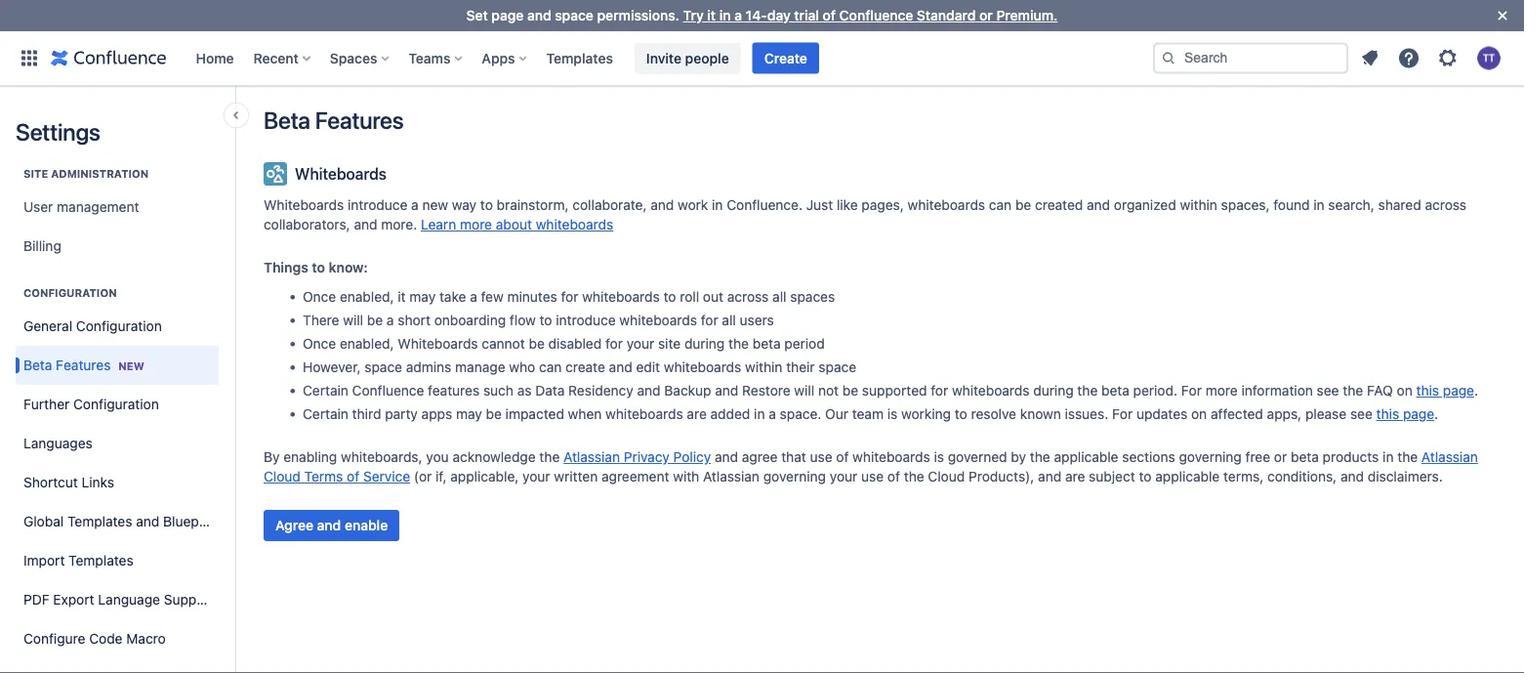 Task type: describe. For each thing, give the bounding box(es) containing it.
whiteboards up (or if, applicable, your written agreement with atlassian governing your use of the cloud products), and are subject to applicable terms, conditions, and disclaimers.
[[853, 449, 931, 465]]

this page link for certain third party apps may be impacted when whiteboards are added in a space. our team is working to resolve known issues. for updates on affected apps, please see
[[1377, 406, 1435, 422]]

information
[[1242, 382, 1314, 399]]

impacted
[[506, 406, 565, 422]]

the down working at right
[[904, 468, 925, 484]]

service
[[363, 468, 410, 484]]

be right not
[[843, 382, 859, 399]]

import
[[23, 552, 65, 568]]

products),
[[969, 468, 1035, 484]]

updates
[[1137, 406, 1188, 422]]

templates for import templates
[[69, 552, 133, 568]]

0 vertical spatial governing
[[1179, 449, 1242, 465]]

however,
[[303, 359, 361, 375]]

period.
[[1134, 382, 1178, 399]]

shortcut links link
[[16, 463, 219, 502]]

by
[[264, 449, 280, 465]]

language
[[98, 591, 160, 608]]

terms
[[304, 468, 343, 484]]

the up disclaimers.
[[1398, 449, 1418, 465]]

0 horizontal spatial page
[[492, 7, 524, 23]]

in up disclaimers.
[[1383, 449, 1394, 465]]

features for beta features new
[[56, 357, 111, 373]]

1 enabled, from the top
[[340, 289, 394, 305]]

and left "agree" at the bottom
[[715, 449, 738, 465]]

1 vertical spatial or
[[1275, 449, 1288, 465]]

user
[[23, 199, 53, 215]]

1 vertical spatial may
[[456, 406, 482, 422]]

be down flow
[[529, 336, 545, 352]]

global
[[23, 513, 64, 529]]

way
[[452, 197, 477, 213]]

for right minutes
[[561, 289, 579, 305]]

users
[[740, 312, 774, 328]]

spaces button
[[324, 42, 397, 74]]

code
[[89, 631, 123, 647]]

such
[[483, 382, 514, 399]]

configure code macro
[[23, 631, 166, 647]]

0 horizontal spatial during
[[685, 336, 725, 352]]

general configuration
[[23, 318, 162, 334]]

site administration
[[23, 168, 149, 180]]

search,
[[1329, 197, 1375, 213]]

of right trial
[[823, 7, 836, 23]]

standard
[[917, 7, 976, 23]]

learn more about whiteboards link
[[421, 216, 614, 232]]

and up apps popup button
[[527, 7, 552, 23]]

0 horizontal spatial .
[[1435, 406, 1439, 422]]

macro
[[126, 631, 166, 647]]

resolve
[[971, 406, 1017, 422]]

2 vertical spatial beta
[[1291, 449, 1319, 465]]

1 horizontal spatial all
[[773, 289, 787, 305]]

1 horizontal spatial this
[[1417, 382, 1440, 399]]

1 vertical spatial this
[[1377, 406, 1400, 422]]

confluence.
[[727, 197, 803, 213]]

for right "disabled"
[[606, 336, 623, 352]]

not
[[819, 382, 839, 399]]

a left few
[[470, 289, 477, 305]]

added
[[711, 406, 751, 422]]

invite people button
[[635, 42, 741, 74]]

0 horizontal spatial more
[[460, 216, 492, 232]]

more.
[[381, 216, 417, 232]]

whiteboards up "disabled"
[[582, 289, 660, 305]]

links
[[82, 474, 114, 490]]

residency
[[569, 382, 634, 399]]

1 horizontal spatial see
[[1351, 406, 1373, 422]]

of down "our"
[[836, 449, 849, 465]]

0 horizontal spatial see
[[1317, 382, 1340, 399]]

1 horizontal spatial is
[[934, 449, 945, 465]]

introduce inside once enabled, it may take a few minutes for whiteboards to roll out across all spaces there will be a short onboarding flow to introduce whiteboards for all users once enabled, whiteboards cannot be disabled for your site during the beta period however, space admins manage who can create and edit whiteboards within their space certain confluence features such as data residency and backup and restore will not be supported for whiteboards during the beta period. for more information see the faq on this page . certain third party apps may be impacted when whiteboards are added in a space. our team is working to resolve known issues. for updates on affected apps, please see this page .
[[556, 312, 616, 328]]

enable
[[345, 517, 388, 533]]

your inside once enabled, it may take a few minutes for whiteboards to roll out across all spaces there will be a short onboarding flow to introduce whiteboards for all users once enabled, whiteboards cannot be disabled for your site during the beta period however, space admins manage who can create and edit whiteboards within their space certain confluence features such as data residency and backup and restore will not be supported for whiteboards during the beta period. for more information see the faq on this page . certain third party apps may be impacted when whiteboards are added in a space. our team is working to resolve known issues. for updates on affected apps, please see this page .
[[627, 336, 655, 352]]

and left more.
[[354, 216, 378, 232]]

learn
[[421, 216, 456, 232]]

teams
[[409, 50, 451, 66]]

with
[[673, 468, 700, 484]]

of inside atlassian cloud terms of service
[[347, 468, 360, 484]]

you
[[426, 449, 449, 465]]

working
[[902, 406, 951, 422]]

user management
[[23, 199, 139, 215]]

about
[[496, 216, 532, 232]]

things to know:
[[264, 259, 368, 275]]

general configuration link
[[16, 307, 219, 346]]

admins
[[406, 359, 452, 375]]

global element
[[12, 31, 1150, 85]]

as
[[517, 382, 532, 399]]

site administration group
[[16, 147, 219, 272]]

the right by
[[1030, 449, 1051, 465]]

and inside agree and enable button
[[317, 517, 341, 533]]

governed
[[948, 449, 1008, 465]]

whiteboards up 'backup'
[[664, 359, 742, 375]]

to right flow
[[540, 312, 552, 328]]

and left edit
[[609, 359, 633, 375]]

1 vertical spatial on
[[1192, 406, 1207, 422]]

beta features new
[[23, 357, 144, 373]]

whiteboards up site
[[620, 312, 697, 328]]

disabled
[[549, 336, 602, 352]]

applicable for terms,
[[1156, 468, 1220, 484]]

new
[[422, 197, 448, 213]]

create
[[765, 50, 808, 66]]

free
[[1246, 449, 1271, 465]]

out
[[703, 289, 724, 305]]

manage
[[455, 359, 506, 375]]

1 horizontal spatial space
[[555, 7, 594, 23]]

the up issues.
[[1078, 382, 1098, 399]]

pdf export language support
[[23, 591, 215, 608]]

to inside whiteboards introduce a new way to brainstorm, collaborate, and work in confluence. just like pages, whiteboards can be created and organized within spaces, found in search, shared across collaborators, and more.
[[480, 197, 493, 213]]

the up written
[[540, 449, 560, 465]]

whiteboards inside once enabled, it may take a few minutes for whiteboards to roll out across all spaces there will be a short onboarding flow to introduce whiteboards for all users once enabled, whiteboards cannot be disabled for your site during the beta period however, space admins manage who can create and edit whiteboards within their space certain confluence features such as data residency and backup and restore will not be supported for whiteboards during the beta period. for more information see the faq on this page . certain third party apps may be impacted when whiteboards are added in a space. our team is working to resolve known issues. for updates on affected apps, please see this page .
[[398, 336, 478, 352]]

disclaimers.
[[1368, 468, 1444, 484]]

permissions.
[[597, 7, 680, 23]]

2 cloud from the left
[[928, 468, 965, 484]]

more inside once enabled, it may take a few minutes for whiteboards to roll out across all spaces there will be a short onboarding flow to introduce whiteboards for all users once enabled, whiteboards cannot be disabled for your site during the beta period however, space admins manage who can create and edit whiteboards within their space certain confluence features such as data residency and backup and restore will not be supported for whiteboards during the beta period. for more information see the faq on this page . certain third party apps may be impacted when whiteboards are added in a space. our team is working to resolve known issues. for updates on affected apps, please see this page .
[[1206, 382, 1238, 399]]

agree
[[742, 449, 778, 465]]

further configuration
[[23, 396, 159, 412]]

billing link
[[16, 227, 219, 266]]

2 horizontal spatial your
[[830, 468, 858, 484]]

shortcut
[[23, 474, 78, 490]]

agree
[[275, 517, 314, 533]]

to left roll
[[664, 289, 676, 305]]

it inside once enabled, it may take a few minutes for whiteboards to roll out across all spaces there will be a short onboarding flow to introduce whiteboards for all users once enabled, whiteboards cannot be disabled for your site during the beta period however, space admins manage who can create and edit whiteboards within their space certain confluence features such as data residency and backup and restore will not be supported for whiteboards during the beta period. for more information see the faq on this page . certain third party apps may be impacted when whiteboards are added in a space. our team is working to resolve known issues. for updates on affected apps, please see this page .
[[398, 289, 406, 305]]

templates for global templates and blueprints
[[67, 513, 132, 529]]

2 once from the top
[[303, 336, 336, 352]]

1 horizontal spatial confluence
[[840, 7, 914, 23]]

0 vertical spatial configuration
[[23, 287, 117, 299]]

faq
[[1367, 382, 1394, 399]]

collaborate,
[[573, 197, 647, 213]]

configuration for general
[[76, 318, 162, 334]]

1 once from the top
[[303, 289, 336, 305]]

our
[[826, 406, 849, 422]]

for down out
[[701, 312, 719, 328]]

export
[[53, 591, 94, 608]]

help icon image
[[1398, 46, 1421, 70]]

management
[[57, 199, 139, 215]]

few
[[481, 289, 504, 305]]

and inside "global templates and blueprints" link
[[136, 513, 160, 529]]

apps,
[[1268, 406, 1302, 422]]

and up added
[[715, 382, 739, 399]]

appswitcher icon image
[[18, 46, 41, 70]]

within inside once enabled, it may take a few minutes for whiteboards to roll out across all spaces there will be a short onboarding flow to introduce whiteboards for all users once enabled, whiteboards cannot be disabled for your site during the beta period however, space admins manage who can create and edit whiteboards within their space certain confluence features such as data residency and backup and restore will not be supported for whiteboards during the beta period. for more information see the faq on this page . certain third party apps may be impacted when whiteboards are added in a space. our team is working to resolve known issues. for updates on affected apps, please see this page .
[[745, 359, 783, 375]]

2 certain from the top
[[303, 406, 349, 422]]

the left the 'faq' at the bottom
[[1343, 382, 1364, 399]]

can inside whiteboards introduce a new way to brainstorm, collaborate, and work in confluence. just like pages, whiteboards can be created and organized within spaces, found in search, shared across collaborators, and more.
[[989, 197, 1012, 213]]

subject
[[1089, 468, 1136, 484]]

0 vertical spatial .
[[1475, 382, 1479, 399]]

learn more about whiteboards
[[421, 216, 614, 232]]

restore
[[742, 382, 791, 399]]

2 vertical spatial page
[[1404, 406, 1435, 422]]

1 horizontal spatial it
[[708, 7, 716, 23]]

pdf export language support link
[[16, 580, 219, 619]]

flow
[[510, 312, 536, 328]]

atlassian inside atlassian cloud terms of service
[[1422, 449, 1479, 465]]

0 horizontal spatial all
[[722, 312, 736, 328]]

apps
[[482, 50, 515, 66]]

the down users
[[729, 336, 749, 352]]

create
[[566, 359, 605, 375]]

beta for beta features
[[264, 106, 310, 134]]

user management link
[[16, 188, 219, 227]]

0 horizontal spatial space
[[365, 359, 402, 375]]

billing
[[23, 238, 61, 254]]

0 vertical spatial use
[[810, 449, 833, 465]]

1 certain from the top
[[303, 382, 349, 399]]

enabling
[[284, 449, 337, 465]]

invite people
[[647, 50, 729, 66]]

and down edit
[[637, 382, 661, 399]]

to left resolve
[[955, 406, 968, 422]]



Task type: locate. For each thing, give the bounding box(es) containing it.
templates link
[[541, 42, 619, 74]]

are down 'backup'
[[687, 406, 707, 422]]

a down restore
[[769, 406, 776, 422]]

0 vertical spatial can
[[989, 197, 1012, 213]]

apps button
[[476, 42, 535, 74]]

configuration up general
[[23, 287, 117, 299]]

see down the 'faq' at the bottom
[[1351, 406, 1373, 422]]

whiteboards inside whiteboards introduce a new way to brainstorm, collaborate, and work in confluence. just like pages, whiteboards can be created and organized within spaces, found in search, shared across collaborators, and more.
[[908, 197, 986, 213]]

0 horizontal spatial is
[[888, 406, 898, 422]]

in left 14-
[[720, 7, 731, 23]]

certain
[[303, 382, 349, 399], [303, 406, 349, 422]]

shared
[[1379, 197, 1422, 213]]

a left 14-
[[735, 7, 742, 23]]

take
[[440, 289, 466, 305]]

0 horizontal spatial can
[[539, 359, 562, 375]]

configuration up new
[[76, 318, 162, 334]]

0 vertical spatial are
[[687, 406, 707, 422]]

page up disclaimers.
[[1404, 406, 1435, 422]]

0 horizontal spatial your
[[523, 468, 551, 484]]

1 horizontal spatial can
[[989, 197, 1012, 213]]

beta down general
[[23, 357, 52, 373]]

2 enabled, from the top
[[340, 336, 394, 352]]

it
[[708, 7, 716, 23], [398, 289, 406, 305]]

try it in a 14-day trial of confluence standard or premium. link
[[683, 7, 1058, 23]]

can
[[989, 197, 1012, 213], [539, 359, 562, 375]]

import templates
[[23, 552, 133, 568]]

your profile and preferences image
[[1478, 46, 1501, 70]]

1 vertical spatial beta
[[23, 357, 52, 373]]

use right that on the right of page
[[810, 449, 833, 465]]

beta up issues.
[[1102, 382, 1130, 399]]

of right 'terms' at the bottom left
[[347, 468, 360, 484]]

is inside once enabled, it may take a few minutes for whiteboards to roll out across all spaces there will be a short onboarding flow to introduce whiteboards for all users once enabled, whiteboards cannot be disabled for your site during the beta period however, space admins manage who can create and edit whiteboards within their space certain confluence features such as data residency and backup and restore will not be supported for whiteboards during the beta period. for more information see the faq on this page . certain third party apps may be impacted when whiteboards are added in a space. our team is working to resolve known issues. for updates on affected apps, please see this page .
[[888, 406, 898, 422]]

templates up the pdf export language support link
[[69, 552, 133, 568]]

is down supported
[[888, 406, 898, 422]]

teams button
[[403, 42, 470, 74]]

cloud inside atlassian cloud terms of service
[[264, 468, 301, 484]]

beta up 'conditions,'
[[1291, 449, 1319, 465]]

0 horizontal spatial within
[[745, 359, 783, 375]]

beta down users
[[753, 336, 781, 352]]

1 vertical spatial once
[[303, 336, 336, 352]]

privacy
[[624, 449, 670, 465]]

use down by enabling whiteboards, you acknowledge the atlassian privacy policy and agree that use of whiteboards is governed by the applicable sections governing free or beta products in the
[[862, 468, 884, 484]]

1 horizontal spatial or
[[1275, 449, 1288, 465]]

1 horizontal spatial your
[[627, 336, 655, 352]]

once down there
[[303, 336, 336, 352]]

confluence image
[[51, 46, 167, 70], [51, 46, 167, 70]]

your left written
[[523, 468, 551, 484]]

1 vertical spatial introduce
[[556, 312, 616, 328]]

1 vertical spatial will
[[795, 382, 815, 399]]

atlassian down "agree" at the bottom
[[703, 468, 760, 484]]

more up affected
[[1206, 382, 1238, 399]]

of down by enabling whiteboards, you acknowledge the atlassian privacy policy and agree that use of whiteboards is governed by the applicable sections governing free or beta products in the
[[888, 468, 901, 484]]

recent
[[254, 50, 299, 66]]

and left work
[[651, 197, 674, 213]]

0 vertical spatial may
[[410, 289, 436, 305]]

page right the 'faq' at the bottom
[[1444, 382, 1475, 399]]

1 vertical spatial is
[[934, 449, 945, 465]]

templates
[[547, 50, 613, 66], [67, 513, 132, 529], [69, 552, 133, 568]]

across inside once enabled, it may take a few minutes for whiteboards to roll out across all spaces there will be a short onboarding flow to introduce whiteboards for all users once enabled, whiteboards cannot be disabled for your site during the beta period however, space admins manage who can create and edit whiteboards within their space certain confluence features such as data residency and backup and restore will not be supported for whiteboards during the beta period. for more information see the faq on this page . certain third party apps may be impacted when whiteboards are added in a space. our team is working to resolve known issues. for updates on affected apps, please see this page .
[[728, 289, 769, 305]]

your
[[627, 336, 655, 352], [523, 468, 551, 484], [830, 468, 858, 484]]

1 vertical spatial for
[[1113, 406, 1133, 422]]

banner
[[0, 31, 1525, 86]]

0 vertical spatial enabled,
[[340, 289, 394, 305]]

. right the 'faq' at the bottom
[[1475, 382, 1479, 399]]

be left short
[[367, 312, 383, 328]]

and right products),
[[1038, 468, 1062, 484]]

0 horizontal spatial beta
[[753, 336, 781, 352]]

this
[[1417, 382, 1440, 399], [1377, 406, 1400, 422]]

1 horizontal spatial across
[[1426, 197, 1467, 213]]

or right free
[[1275, 449, 1288, 465]]

beta
[[264, 106, 310, 134], [23, 357, 52, 373]]

0 horizontal spatial confluence
[[352, 382, 424, 399]]

to right way
[[480, 197, 493, 213]]

0 vertical spatial features
[[315, 106, 404, 134]]

templates down the links
[[67, 513, 132, 529]]

or right standard
[[980, 7, 993, 23]]

this down the 'faq' at the bottom
[[1377, 406, 1400, 422]]

features down spaces popup button
[[315, 106, 404, 134]]

applicable for sections
[[1054, 449, 1119, 465]]

beta features
[[264, 106, 404, 134]]

space
[[555, 7, 594, 23], [365, 359, 402, 375], [819, 359, 857, 375]]

beta inside "configuration" group
[[23, 357, 52, 373]]

features
[[428, 382, 480, 399]]

0 horizontal spatial atlassian
[[564, 449, 620, 465]]

1 horizontal spatial on
[[1397, 382, 1413, 399]]

0 vertical spatial beta
[[264, 106, 310, 134]]

1 horizontal spatial beta
[[1102, 382, 1130, 399]]

1 vertical spatial can
[[539, 359, 562, 375]]

see up please
[[1317, 382, 1340, 399]]

0 vertical spatial certain
[[303, 382, 349, 399]]

issues.
[[1065, 406, 1109, 422]]

to down sections
[[1139, 468, 1152, 484]]

known
[[1021, 406, 1062, 422]]

be inside whiteboards introduce a new way to brainstorm, collaborate, and work in confluence. just like pages, whiteboards can be created and organized within spaces, found in search, shared across collaborators, and more.
[[1016, 197, 1032, 213]]

1 horizontal spatial introduce
[[556, 312, 616, 328]]

organized
[[1114, 197, 1177, 213]]

governing up 'terms,'
[[1179, 449, 1242, 465]]

certain down however,
[[303, 382, 349, 399]]

configuration group
[[16, 266, 227, 664]]

in inside once enabled, it may take a few minutes for whiteboards to roll out across all spaces there will be a short onboarding flow to introduce whiteboards for all users once enabled, whiteboards cannot be disabled for your site during the beta period however, space admins manage who can create and edit whiteboards within their space certain confluence features such as data residency and backup and restore will not be supported for whiteboards during the beta period. for more information see the faq on this page . certain third party apps may be impacted when whiteboards are added in a space. our team is working to resolve known issues. for updates on affected apps, please see this page .
[[754, 406, 765, 422]]

confluence up party
[[352, 382, 424, 399]]

introduce inside whiteboards introduce a new way to brainstorm, collaborate, and work in confluence. just like pages, whiteboards can be created and organized within spaces, found in search, shared across collaborators, and more.
[[348, 197, 408, 213]]

features down general configuration
[[56, 357, 111, 373]]

templates inside global element
[[547, 50, 613, 66]]

blueprints
[[163, 513, 227, 529]]

0 vertical spatial see
[[1317, 382, 1340, 399]]

Search field
[[1154, 42, 1349, 74]]

all left users
[[722, 312, 736, 328]]

certain left 'third'
[[303, 406, 349, 422]]

1 horizontal spatial use
[[862, 468, 884, 484]]

whiteboards up resolve
[[952, 382, 1030, 399]]

and right created
[[1087, 197, 1111, 213]]

can up "data"
[[539, 359, 562, 375]]

0 vertical spatial within
[[1180, 197, 1218, 213]]

enabled,
[[340, 289, 394, 305], [340, 336, 394, 352]]

1 vertical spatial see
[[1351, 406, 1373, 422]]

atlassian marketplace group
[[16, 658, 219, 673]]

this page link for certain confluence features such as data residency and backup and restore will not be supported for whiteboards during the beta period. for more information see the faq on
[[1417, 382, 1475, 399]]

1 vertical spatial features
[[56, 357, 111, 373]]

in down restore
[[754, 406, 765, 422]]

0 vertical spatial page
[[492, 7, 524, 23]]

supported
[[862, 382, 927, 399]]

page right set
[[492, 7, 524, 23]]

1 vertical spatial beta
[[1102, 382, 1130, 399]]

pages,
[[862, 197, 904, 213]]

1 horizontal spatial may
[[456, 406, 482, 422]]

to left know:
[[312, 259, 325, 275]]

applicable,
[[451, 468, 519, 484]]

within up restore
[[745, 359, 783, 375]]

atlassian privacy policy link
[[564, 449, 711, 465]]

for
[[1182, 382, 1202, 399], [1113, 406, 1133, 422]]

further
[[23, 396, 70, 412]]

and left blueprints
[[136, 513, 160, 529]]

0 vertical spatial confluence
[[840, 7, 914, 23]]

2 horizontal spatial page
[[1444, 382, 1475, 399]]

and
[[527, 7, 552, 23], [651, 197, 674, 213], [1087, 197, 1111, 213], [354, 216, 378, 232], [609, 359, 633, 375], [637, 382, 661, 399], [715, 382, 739, 399], [715, 449, 738, 465], [1038, 468, 1062, 484], [1341, 468, 1365, 484], [136, 513, 160, 529], [317, 517, 341, 533]]

0 vertical spatial it
[[708, 7, 716, 23]]

banner containing home
[[0, 31, 1525, 86]]

1 horizontal spatial beta
[[264, 106, 310, 134]]

cloud
[[264, 468, 301, 484], [928, 468, 965, 484]]

1 vertical spatial within
[[745, 359, 783, 375]]

agreement
[[602, 468, 670, 484]]

0 horizontal spatial for
[[1113, 406, 1133, 422]]

like
[[837, 197, 858, 213]]

agree and enable button
[[264, 510, 400, 541]]

1 vertical spatial confluence
[[352, 382, 424, 399]]

spaces
[[330, 50, 377, 66]]

1 vertical spatial use
[[862, 468, 884, 484]]

2 horizontal spatial beta
[[1291, 449, 1319, 465]]

atlassian
[[564, 449, 620, 465], [1422, 449, 1479, 465], [703, 468, 760, 484]]

the
[[729, 336, 749, 352], [1078, 382, 1098, 399], [1343, 382, 1364, 399], [540, 449, 560, 465], [1030, 449, 1051, 465], [1398, 449, 1418, 465], [904, 468, 925, 484]]

may
[[410, 289, 436, 305], [456, 406, 482, 422]]

2 vertical spatial configuration
[[73, 396, 159, 412]]

more down way
[[460, 216, 492, 232]]

0 vertical spatial beta
[[753, 336, 781, 352]]

1 vertical spatial applicable
[[1156, 468, 1220, 484]]

your down by enabling whiteboards, you acknowledge the atlassian privacy policy and agree that use of whiteboards is governed by the applicable sections governing free or beta products in the
[[830, 468, 858, 484]]

confluence inside once enabled, it may take a few minutes for whiteboards to roll out across all spaces there will be a short onboarding flow to introduce whiteboards for all users once enabled, whiteboards cannot be disabled for your site during the beta period however, space admins manage who can create and edit whiteboards within their space certain confluence features such as data residency and backup and restore will not be supported for whiteboards during the beta period. for more information see the faq on this page . certain third party apps may be impacted when whiteboards are added in a space. our team is working to resolve known issues. for updates on affected apps, please see this page .
[[352, 382, 424, 399]]

brainstorm,
[[497, 197, 569, 213]]

1 vertical spatial all
[[722, 312, 736, 328]]

1 vertical spatial page
[[1444, 382, 1475, 399]]

1 vertical spatial whiteboards
[[264, 197, 344, 213]]

0 vertical spatial this
[[1417, 382, 1440, 399]]

atlassian up written
[[564, 449, 620, 465]]

for up working at right
[[931, 382, 949, 399]]

once up there
[[303, 289, 336, 305]]

0 horizontal spatial or
[[980, 7, 993, 23]]

features inside "configuration" group
[[56, 357, 111, 373]]

1 horizontal spatial within
[[1180, 197, 1218, 213]]

by enabling whiteboards, you acknowledge the atlassian privacy policy and agree that use of whiteboards is governed by the applicable sections governing free or beta products in the
[[264, 449, 1422, 465]]

who
[[509, 359, 536, 375]]

a inside whiteboards introduce a new way to brainstorm, collaborate, and work in confluence. just like pages, whiteboards can be created and organized within spaces, found in search, shared across collaborators, and more.
[[411, 197, 419, 213]]

notification icon image
[[1359, 46, 1382, 70]]

configuration up languages link
[[73, 396, 159, 412]]

global templates and blueprints link
[[16, 502, 227, 541]]

whiteboards down collaborate,
[[536, 216, 614, 232]]

can left created
[[989, 197, 1012, 213]]

2 vertical spatial templates
[[69, 552, 133, 568]]

import templates link
[[16, 541, 219, 580]]

0 vertical spatial whiteboards
[[295, 165, 387, 183]]

create link
[[753, 42, 819, 74]]

1 cloud from the left
[[264, 468, 301, 484]]

1 horizontal spatial during
[[1034, 382, 1074, 399]]

whiteboards up "privacy"
[[606, 406, 683, 422]]

may down features
[[456, 406, 482, 422]]

your up edit
[[627, 336, 655, 352]]

for right period.
[[1182, 382, 1202, 399]]

2 horizontal spatial space
[[819, 359, 857, 375]]

support
[[164, 591, 215, 608]]

will right there
[[343, 312, 363, 328]]

0 vertical spatial on
[[1397, 382, 1413, 399]]

or
[[980, 7, 993, 23], [1275, 449, 1288, 465]]

1 vertical spatial more
[[1206, 382, 1238, 399]]

0 vertical spatial will
[[343, 312, 363, 328]]

general
[[23, 318, 72, 334]]

during right site
[[685, 336, 725, 352]]

whiteboards down beta features
[[295, 165, 387, 183]]

be left created
[[1016, 197, 1032, 213]]

whiteboards up collaborators,
[[264, 197, 344, 213]]

search image
[[1161, 50, 1177, 66]]

1 vertical spatial during
[[1034, 382, 1074, 399]]

work
[[678, 197, 708, 213]]

within
[[1180, 197, 1218, 213], [745, 359, 783, 375]]

will up space.
[[795, 382, 815, 399]]

0 horizontal spatial will
[[343, 312, 363, 328]]

set page and space permissions. try it in a 14-day trial of confluence standard or premium.
[[466, 7, 1058, 23]]

0 horizontal spatial applicable
[[1054, 449, 1119, 465]]

1 horizontal spatial atlassian
[[703, 468, 760, 484]]

1 horizontal spatial are
[[1066, 468, 1086, 484]]

and down products
[[1341, 468, 1365, 484]]

there
[[303, 312, 339, 328]]

0 horizontal spatial introduce
[[348, 197, 408, 213]]

across inside whiteboards introduce a new way to brainstorm, collaborate, and work in confluence. just like pages, whiteboards can be created and organized within spaces, found in search, shared across collaborators, and more.
[[1426, 197, 1467, 213]]

0 horizontal spatial it
[[398, 289, 406, 305]]

once enabled, it may take a few minutes for whiteboards to roll out across all spaces there will be a short onboarding flow to introduce whiteboards for all users once enabled, whiteboards cannot be disabled for your site during the beta period however, space admins manage who can create and edit whiteboards within their space certain confluence features such as data residency and backup and restore will not be supported for whiteboards during the beta period. for more information see the faq on this page . certain third party apps may be impacted when whiteboards are added in a space. our team is working to resolve known issues. for updates on affected apps, please see this page .
[[303, 289, 1479, 422]]

acknowledge
[[453, 449, 536, 465]]

features for beta features
[[315, 106, 404, 134]]

during
[[685, 336, 725, 352], [1034, 382, 1074, 399]]

governing down that on the right of page
[[764, 468, 826, 484]]

of
[[823, 7, 836, 23], [836, 449, 849, 465], [347, 468, 360, 484], [888, 468, 901, 484]]

whiteboards for whiteboards introduce a new way to brainstorm, collaborate, and work in confluence. just like pages, whiteboards can be created and organized within spaces, found in search, shared across collaborators, and more.
[[264, 197, 344, 213]]

may up short
[[410, 289, 436, 305]]

beta for beta features new
[[23, 357, 52, 373]]

across up users
[[728, 289, 769, 305]]

0 horizontal spatial features
[[56, 357, 111, 373]]

spaces,
[[1222, 197, 1270, 213]]

space.
[[780, 406, 822, 422]]

1 vertical spatial governing
[[764, 468, 826, 484]]

all
[[773, 289, 787, 305], [722, 312, 736, 328]]

spaces
[[791, 289, 835, 305]]

can inside once enabled, it may take a few minutes for whiteboards to roll out across all spaces there will be a short onboarding flow to introduce whiteboards for all users once enabled, whiteboards cannot be disabled for your site during the beta period however, space admins manage who can create and edit whiteboards within their space certain confluence features such as data residency and backup and restore will not be supported for whiteboards during the beta period. for more information see the faq on this page . certain third party apps may be impacted when whiteboards are added in a space. our team is working to resolve known issues. for updates on affected apps, please see this page .
[[539, 359, 562, 375]]

on right the 'faq' at the bottom
[[1397, 382, 1413, 399]]

introduce
[[348, 197, 408, 213], [556, 312, 616, 328]]

please
[[1306, 406, 1347, 422]]

1 vertical spatial enabled,
[[340, 336, 394, 352]]

conditions,
[[1268, 468, 1337, 484]]

created
[[1035, 197, 1084, 213]]

(or if, applicable, your written agreement with atlassian governing your use of the cloud products), and are subject to applicable terms, conditions, and disclaimers.
[[410, 468, 1444, 484]]

1 vertical spatial this page link
[[1377, 406, 1435, 422]]

templates down permissions.
[[547, 50, 613, 66]]

0 vertical spatial applicable
[[1054, 449, 1119, 465]]

by
[[1011, 449, 1027, 465]]

1 horizontal spatial governing
[[1179, 449, 1242, 465]]

.
[[1475, 382, 1479, 399], [1435, 406, 1439, 422]]

. up disclaimers.
[[1435, 406, 1439, 422]]

1 vertical spatial across
[[728, 289, 769, 305]]

0 horizontal spatial this
[[1377, 406, 1400, 422]]

0 horizontal spatial governing
[[764, 468, 826, 484]]

terms,
[[1224, 468, 1264, 484]]

things
[[264, 259, 308, 275]]

0 horizontal spatial may
[[410, 289, 436, 305]]

whiteboards right pages, in the top right of the page
[[908, 197, 986, 213]]

a left short
[[387, 312, 394, 328]]

when
[[568, 406, 602, 422]]

2 vertical spatial whiteboards
[[398, 336, 478, 352]]

1 horizontal spatial applicable
[[1156, 468, 1220, 484]]

site
[[23, 168, 48, 180]]

settings icon image
[[1437, 46, 1460, 70]]

within inside whiteboards introduce a new way to brainstorm, collaborate, and work in confluence. just like pages, whiteboards can be created and organized within spaces, found in search, shared across collaborators, and more.
[[1180, 197, 1218, 213]]

0 horizontal spatial cloud
[[264, 468, 301, 484]]

third
[[352, 406, 381, 422]]

in right work
[[712, 197, 723, 213]]

applicable up subject
[[1054, 449, 1119, 465]]

cannot
[[482, 336, 525, 352]]

are left subject
[[1066, 468, 1086, 484]]

confluence
[[840, 7, 914, 23], [352, 382, 424, 399]]

are inside once enabled, it may take a few minutes for whiteboards to roll out across all spaces there will be a short onboarding flow to introduce whiteboards for all users once enabled, whiteboards cannot be disabled for your site during the beta period however, space admins manage who can create and edit whiteboards within their space certain confluence features such as data residency and backup and restore will not be supported for whiteboards during the beta period. for more information see the faq on this page . certain third party apps may be impacted when whiteboards are added in a space. our team is working to resolve known issues. for updates on affected apps, please see this page .
[[687, 406, 707, 422]]

0 vertical spatial during
[[685, 336, 725, 352]]

it right try
[[708, 7, 716, 23]]

beta down recent dropdown button
[[264, 106, 310, 134]]

configuration for further
[[73, 396, 159, 412]]

this page link right the 'faq' at the bottom
[[1417, 382, 1475, 399]]

atlassian cloud terms of service
[[264, 449, 1479, 484]]

2 horizontal spatial atlassian
[[1422, 449, 1479, 465]]

be down such
[[486, 406, 502, 422]]

space up not
[[819, 359, 857, 375]]

it up short
[[398, 289, 406, 305]]

1 horizontal spatial for
[[1182, 382, 1202, 399]]

this page link
[[1417, 382, 1475, 399], [1377, 406, 1435, 422]]

in right the found
[[1314, 197, 1325, 213]]

recent button
[[248, 42, 318, 74]]

1 horizontal spatial cloud
[[928, 468, 965, 484]]

1 vertical spatial are
[[1066, 468, 1086, 484]]

know:
[[329, 259, 368, 275]]

whiteboards inside whiteboards introduce a new way to brainstorm, collaborate, and work in confluence. just like pages, whiteboards can be created and organized within spaces, found in search, shared across collaborators, and more.
[[264, 197, 344, 213]]

whiteboards for whiteboards
[[295, 165, 387, 183]]

0 horizontal spatial beta
[[23, 357, 52, 373]]

14-
[[746, 7, 768, 23]]

1 vertical spatial configuration
[[76, 318, 162, 334]]

0 vertical spatial this page link
[[1417, 382, 1475, 399]]

products
[[1323, 449, 1380, 465]]

close image
[[1492, 4, 1515, 27]]

0 horizontal spatial use
[[810, 449, 833, 465]]



Task type: vqa. For each thing, say whether or not it's contained in the screenshot.
issue within JQL Finds some related issues using a JQL search for the issue that triggered this rule.
no



